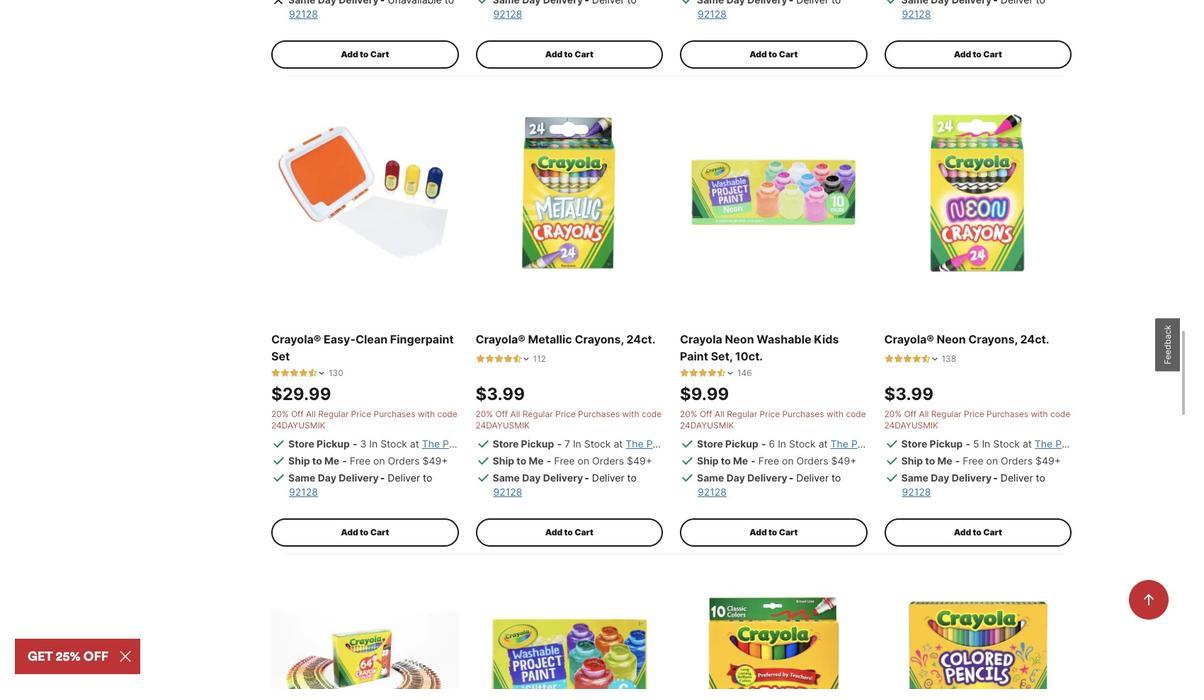 Task type: locate. For each thing, give the bounding box(es) containing it.
4 in from the left
[[982, 437, 991, 449]]

4 off from the left
[[905, 408, 917, 419]]

4 $49+ from the left
[[1036, 454, 1062, 466]]

2 on from the left
[[578, 454, 590, 466]]

3 plaza from the left
[[852, 437, 877, 449]]

1 plaza from the left
[[443, 437, 468, 449]]

$49+ down store pickup - 5 in stock at the plaza at imperial valley
[[1036, 454, 1062, 466]]

ship to me - free on orders $49+ down '5'
[[902, 454, 1062, 466]]

4 on from the left
[[987, 454, 999, 466]]

same day delivery - deliver to 92128 down the 6 on the right of page
[[697, 471, 841, 497]]

1 on from the left
[[374, 454, 385, 466]]

3 same day delivery - deliver to 92128 from the left
[[697, 471, 841, 497]]

pickup left '5'
[[930, 437, 963, 449]]

with up store pickup - 3 in stock at the plaza at imperial valley
[[418, 408, 435, 419]]

0 horizontal spatial crayola®
[[271, 331, 321, 346]]

price for crayola® neon crayons, 24ct.
[[965, 408, 985, 419]]

orders for crayola neon washable kids paint set, 10ct.
[[797, 454, 829, 466]]

$3.99 down 138 "dropdown button"
[[885, 383, 934, 404]]

2 $3.99 from the left
[[885, 383, 934, 404]]

1 24ct. from the left
[[627, 331, 656, 346]]

off down 112 dialog
[[496, 408, 508, 419]]

code up store pickup - 6 in stock at the plaza at imperial valley
[[846, 408, 867, 419]]

10ct.
[[736, 348, 763, 363]]

off down $29.99
[[291, 408, 304, 419]]

3 all from the left
[[715, 408, 725, 419]]

24dayusmik for crayola® neon crayons, 24ct.
[[885, 419, 939, 430]]

4 stock from the left
[[994, 437, 1020, 449]]

24dayusmik down 138 dialog at the bottom right of page
[[885, 419, 939, 430]]

2 $49+ from the left
[[627, 454, 653, 466]]

4 me from the left
[[938, 454, 953, 466]]

with inside $29.99 20% off all regular price purchases with code 24dayusmik
[[418, 408, 435, 419]]

neon
[[725, 331, 754, 346], [937, 331, 966, 346]]

set,
[[711, 348, 733, 363]]

2 regular from the left
[[523, 408, 553, 419]]

2 free from the left
[[554, 454, 575, 466]]

store pickup - 7 in stock at the plaza at imperial valley
[[493, 437, 754, 449]]

130 button
[[271, 367, 344, 378]]

4 day from the left
[[931, 471, 950, 483]]

stock for crayola® neon crayons, 24ct.
[[994, 437, 1020, 449]]

free down the 6 on the right of page
[[759, 454, 780, 466]]

free down 3
[[350, 454, 371, 466]]

3 ship from the left
[[697, 454, 719, 466]]

3 crayola® from the left
[[885, 331, 935, 346]]

code up 'store pickup - 7 in stock at the plaza at imperial valley'
[[642, 408, 662, 419]]

24dayusmik for crayola® easy-clean fingerpaint set
[[271, 419, 326, 430]]

2 code from the left
[[642, 408, 662, 419]]

price up 3
[[351, 408, 371, 419]]

the right 7
[[626, 437, 644, 449]]

with
[[418, 408, 435, 419], [622, 408, 640, 419], [827, 408, 844, 419], [1031, 408, 1049, 419]]

all
[[306, 408, 316, 419], [511, 408, 520, 419], [715, 408, 725, 419], [920, 408, 929, 419]]

code for crayola® easy-clean fingerpaint set
[[438, 408, 458, 419]]

price up 7
[[556, 408, 576, 419]]

3 ship to me - free on orders $49+ from the left
[[697, 454, 857, 466]]

2 store from the left
[[493, 437, 519, 449]]

4 orders from the left
[[1001, 454, 1033, 466]]

20% for crayola neon washable kids paint set, 10ct.
[[680, 408, 698, 419]]

1 orders from the left
[[388, 454, 420, 466]]

1 all from the left
[[306, 408, 316, 419]]

0 horizontal spatial crayons,
[[575, 331, 624, 346]]

3 code from the left
[[846, 408, 867, 419]]

2 with from the left
[[622, 408, 640, 419]]

pickup left 7
[[521, 437, 554, 449]]

with for crayola® neon crayons, 24ct.
[[1031, 408, 1049, 419]]

me for crayola® neon crayons, 24ct.
[[938, 454, 953, 466]]

stock right 3
[[381, 437, 407, 449]]

cart
[[370, 48, 389, 59], [575, 48, 594, 59], [779, 48, 798, 59], [984, 48, 1003, 59], [370, 526, 389, 537], [575, 526, 594, 537], [779, 526, 798, 537], [984, 526, 1003, 537]]

deliver down 'store pickup - 7 in stock at the plaza at imperial valley'
[[592, 471, 625, 483]]

$49+ down 'store pickup - 7 in stock at the plaza at imperial valley'
[[627, 454, 653, 466]]

crayola® for crayola® metallic crayons, 24ct.
[[476, 331, 526, 346]]

-
[[353, 437, 357, 449], [557, 437, 562, 449], [762, 437, 766, 449], [966, 437, 971, 449], [342, 454, 347, 466], [547, 454, 552, 466], [751, 454, 756, 466], [956, 454, 960, 466], [380, 471, 385, 483], [585, 471, 590, 483], [789, 471, 794, 483], [994, 471, 998, 483]]

2 ship from the left
[[493, 454, 515, 466]]

add
[[341, 48, 358, 59], [545, 48, 563, 59], [750, 48, 767, 59], [954, 48, 972, 59], [341, 526, 358, 537], [545, 526, 563, 537], [750, 526, 767, 537], [954, 526, 972, 537]]

crayola® for crayola® neon crayons, 24ct.
[[885, 331, 935, 346]]

20% for crayola® neon crayons, 24ct.
[[885, 408, 902, 419]]

crayola® inside 'link'
[[885, 331, 935, 346]]

store pickup - 5 in stock at the plaza at imperial valley
[[902, 437, 1164, 449]]

deliver
[[388, 471, 420, 483], [592, 471, 625, 483], [797, 471, 829, 483], [1001, 471, 1034, 483]]

2 day from the left
[[522, 471, 541, 483]]

1 stock from the left
[[381, 437, 407, 449]]

1 delivery from the left
[[339, 471, 379, 483]]

the right the 6 on the right of page
[[831, 437, 849, 449]]

code inside $29.99 20% off all regular price purchases with code 24dayusmik
[[438, 408, 458, 419]]

store down $29.99
[[288, 437, 315, 449]]

orders for crayola® metallic crayons, 24ct.
[[592, 454, 624, 466]]

neon inside crayola® neon crayons, 24ct. 'link'
[[937, 331, 966, 346]]

3 day from the left
[[727, 471, 745, 483]]

off for crayola neon washable kids paint set, 10ct.
[[700, 408, 713, 419]]

$3.99 for crayola® metallic crayons, 24ct.
[[476, 383, 525, 404]]

3 $49+ from the left
[[832, 454, 857, 466]]

24dayusmik inside $9.99 20% off all regular price purchases with code 24dayusmik
[[680, 419, 734, 430]]

1 day from the left
[[318, 471, 337, 483]]

plaza for crayola® metallic crayons, 24ct.
[[647, 437, 672, 449]]

1 24dayusmik from the left
[[271, 419, 326, 430]]

3 regular from the left
[[727, 408, 758, 419]]

purchases inside $29.99 20% off all regular price purchases with code 24dayusmik
[[374, 408, 416, 419]]

4 price from the left
[[965, 408, 985, 419]]

pickup for crayola® easy-clean fingerpaint set
[[317, 437, 350, 449]]

2 plaza from the left
[[647, 437, 672, 449]]

add to cart
[[341, 48, 389, 59], [545, 48, 594, 59], [750, 48, 798, 59], [954, 48, 1003, 59], [341, 526, 389, 537], [545, 526, 594, 537], [750, 526, 798, 537], [954, 526, 1003, 537]]

off
[[291, 408, 304, 419], [496, 408, 508, 419], [700, 408, 713, 419], [905, 408, 917, 419]]

on down 'store pickup - 7 in stock at the plaza at imperial valley'
[[578, 454, 590, 466]]

pickup
[[317, 437, 350, 449], [521, 437, 554, 449], [726, 437, 759, 449], [930, 437, 963, 449]]

delivery down the 6 on the right of page
[[748, 471, 788, 483]]

crayola® easy-clean fingerpaint set link
[[271, 330, 459, 364]]

4 ship to me - free on orders $49+ from the left
[[902, 454, 1062, 466]]

24dayusmik for crayola® metallic crayons, 24ct.
[[476, 419, 530, 430]]

on for crayola® easy-clean fingerpaint set
[[374, 454, 385, 466]]

crayola
[[680, 331, 723, 346]]

2 the from the left
[[626, 437, 644, 449]]

2 same day delivery - deliver to 92128 from the left
[[493, 471, 637, 497]]

code inside $9.99 20% off all regular price purchases with code 24dayusmik
[[846, 408, 867, 419]]

at
[[410, 437, 419, 449], [471, 437, 480, 449], [614, 437, 623, 449], [675, 437, 684, 449], [819, 437, 828, 449], [880, 437, 889, 449], [1023, 437, 1032, 449], [1084, 437, 1093, 449]]

day
[[318, 471, 337, 483], [522, 471, 541, 483], [727, 471, 745, 483], [931, 471, 950, 483]]

regular down 146
[[727, 408, 758, 419]]

on for crayola® metallic crayons, 24ct.
[[578, 454, 590, 466]]

store left 7
[[493, 437, 519, 449]]

price up the 6 on the right of page
[[760, 408, 780, 419]]

3 valley from the left
[[932, 437, 959, 449]]

ship to me - free on orders $49+ down 3
[[288, 454, 448, 466]]

crayola neon washable kids paint set, 10ct.
[[680, 331, 839, 363]]

orders for crayola® neon crayons, 24ct.
[[1001, 454, 1033, 466]]

regular for crayola® easy-clean fingerpaint set
[[318, 408, 349, 419]]

same day delivery - deliver to 92128
[[288, 471, 433, 497], [493, 471, 637, 497], [697, 471, 841, 497], [902, 471, 1046, 497]]

deliver down store pickup - 5 in stock at the plaza at imperial valley
[[1001, 471, 1034, 483]]

1 same day delivery - deliver to 92128 from the left
[[288, 471, 433, 497]]

price for crayola neon washable kids paint set, 10ct.
[[760, 408, 780, 419]]

plaza for crayola® neon crayons, 24ct.
[[1056, 437, 1081, 449]]

2 deliver from the left
[[592, 471, 625, 483]]

24ct. for crayola® neon crayons, 24ct.
[[1021, 331, 1050, 346]]

138
[[942, 353, 957, 363]]

same day delivery - deliver to 92128 down '5'
[[902, 471, 1046, 497]]

free
[[350, 454, 371, 466], [554, 454, 575, 466], [759, 454, 780, 466], [963, 454, 984, 466]]

crayola&#xae; neon crayons, 24ct. image
[[885, 99, 1072, 286]]

with up 'store pickup - 7 in stock at the plaza at imperial valley'
[[622, 408, 640, 419]]

orders down store pickup - 6 in stock at the plaza at imperial valley
[[797, 454, 829, 466]]

neon up 138
[[937, 331, 966, 346]]

regular down $29.99
[[318, 408, 349, 419]]

purchases up store pickup - 6 in stock at the plaza at imperial valley
[[783, 408, 825, 419]]

1 horizontal spatial neon
[[937, 331, 966, 346]]

20%
[[271, 408, 289, 419], [476, 408, 493, 419], [680, 408, 698, 419], [885, 408, 902, 419]]

24dayusmik down $9.99
[[680, 419, 734, 430]]

the right '5'
[[1035, 437, 1053, 449]]

off inside $29.99 20% off all regular price purchases with code 24dayusmik
[[291, 408, 304, 419]]

store down $9.99
[[697, 437, 723, 449]]

2 24dayusmik from the left
[[476, 419, 530, 430]]

same day delivery - deliver to 92128 down 3
[[288, 471, 433, 497]]

stock for crayola neon washable kids paint set, 10ct.
[[789, 437, 816, 449]]

2 stock from the left
[[584, 437, 611, 449]]

1 with from the left
[[418, 408, 435, 419]]

store left '5'
[[902, 437, 928, 449]]

3 delivery from the left
[[748, 471, 788, 483]]

0 horizontal spatial $3.99
[[476, 383, 525, 404]]

price
[[351, 408, 371, 419], [556, 408, 576, 419], [760, 408, 780, 419], [965, 408, 985, 419]]

4 same from the left
[[902, 471, 929, 483]]

24ct.
[[627, 331, 656, 346], [1021, 331, 1050, 346]]

24ct. inside crayola® metallic crayons, 24ct. link
[[627, 331, 656, 346]]

all inside $29.99 20% off all regular price purchases with code 24dayusmik
[[306, 408, 316, 419]]

1 horizontal spatial $3.99 20% off all regular price purchases with code 24dayusmik
[[885, 383, 1071, 430]]

code for crayola neon washable kids paint set, 10ct.
[[846, 408, 867, 419]]

easy-
[[324, 331, 356, 346]]

regular inside $9.99 20% off all regular price purchases with code 24dayusmik
[[727, 408, 758, 419]]

valley
[[523, 437, 550, 449], [727, 437, 754, 449], [932, 437, 959, 449], [1136, 437, 1164, 449]]

orders down store pickup - 5 in stock at the plaza at imperial valley
[[1001, 454, 1033, 466]]

3 price from the left
[[760, 408, 780, 419]]

138 button
[[885, 353, 957, 364]]

3 same from the left
[[697, 471, 725, 483]]

$9.99 20% off all regular price purchases with code 24dayusmik
[[680, 383, 867, 430]]

price for crayola® metallic crayons, 24ct.
[[556, 408, 576, 419]]

delivery down 3
[[339, 471, 379, 483]]

all down $9.99
[[715, 408, 725, 419]]

all down 138 dialog at the bottom right of page
[[920, 408, 929, 419]]

ship to me - free on orders $49+ down 7
[[493, 454, 653, 466]]

3 stock from the left
[[789, 437, 816, 449]]

neon for $3.99
[[937, 331, 966, 346]]

crayola® for crayola® easy-clean fingerpaint set
[[271, 331, 321, 346]]

add to cart button
[[271, 40, 459, 68], [476, 40, 663, 68], [680, 40, 868, 68], [885, 40, 1072, 68], [271, 518, 459, 546], [476, 518, 663, 546], [680, 518, 868, 546], [885, 518, 1072, 546]]

2 horizontal spatial crayola®
[[885, 331, 935, 346]]

3 on from the left
[[782, 454, 794, 466]]

$3.99 20% off all regular price purchases with code 24dayusmik for neon
[[885, 383, 1071, 430]]

on down store pickup - 5 in stock at the plaza at imperial valley
[[987, 454, 999, 466]]

crayola®
[[271, 331, 321, 346], [476, 331, 526, 346], [885, 331, 935, 346]]

3 24dayusmik from the left
[[680, 419, 734, 430]]

with for crayola® easy-clean fingerpaint set
[[418, 408, 435, 419]]

3
[[360, 437, 367, 449]]

regular down 138
[[932, 408, 962, 419]]

2 $3.99 20% off all regular price purchases with code 24dayusmik from the left
[[885, 383, 1071, 430]]

neon for $9.99
[[725, 331, 754, 346]]

all for crayola® metallic crayons, 24ct.
[[511, 408, 520, 419]]

1 horizontal spatial $3.99
[[885, 383, 934, 404]]

$49+ for crayola® metallic crayons, 24ct.
[[627, 454, 653, 466]]

deliver down store pickup - 3 in stock at the plaza at imperial valley
[[388, 471, 420, 483]]

on for crayola® neon crayons, 24ct.
[[987, 454, 999, 466]]

delivery for crayola® metallic crayons, 24ct.
[[543, 471, 583, 483]]

with inside $9.99 20% off all regular price purchases with code 24dayusmik
[[827, 408, 844, 419]]

24dayusmik down 112 popup button
[[476, 419, 530, 430]]

pickup left 3
[[317, 437, 350, 449]]

146
[[738, 367, 752, 378]]

on down store pickup - 3 in stock at the plaza at imperial valley
[[374, 454, 385, 466]]

4 regular from the left
[[932, 408, 962, 419]]

4 all from the left
[[920, 408, 929, 419]]

purchases inside $9.99 20% off all regular price purchases with code 24dayusmik
[[783, 408, 825, 419]]

1 regular from the left
[[318, 408, 349, 419]]

4 store from the left
[[902, 437, 928, 449]]

regular
[[318, 408, 349, 419], [523, 408, 553, 419], [727, 408, 758, 419], [932, 408, 962, 419]]

all down 112 popup button
[[511, 408, 520, 419]]

1 valley from the left
[[523, 437, 550, 449]]

112
[[533, 353, 546, 363]]

24dayusmik inside $29.99 20% off all regular price purchases with code 24dayusmik
[[271, 419, 326, 430]]

off down $9.99
[[700, 408, 713, 419]]

fingerpaint
[[390, 331, 454, 346]]

with for crayola neon washable kids paint set, 10ct.
[[827, 408, 844, 419]]

pickup left the 6 on the right of page
[[726, 437, 759, 449]]

92128
[[289, 7, 318, 19], [494, 7, 523, 19], [698, 7, 727, 19], [902, 7, 931, 19], [289, 485, 318, 497], [494, 485, 523, 497], [698, 485, 727, 497], [902, 485, 931, 497]]

delivery for crayola® neon crayons, 24ct.
[[952, 471, 992, 483]]

4 24dayusmik from the left
[[885, 419, 939, 430]]

crayola&#xae; boxed crayons, 64ct. image
[[271, 577, 459, 690]]

orders down 'store pickup - 7 in stock at the plaza at imperial valley'
[[592, 454, 624, 466]]

1 me from the left
[[325, 454, 340, 466]]

2 purchases from the left
[[578, 408, 620, 419]]

delivery down '5'
[[952, 471, 992, 483]]

crayola® up set
[[271, 331, 321, 346]]

0 horizontal spatial $3.99 20% off all regular price purchases with code 24dayusmik
[[476, 383, 662, 430]]

on down store pickup - 6 in stock at the plaza at imperial valley
[[782, 454, 794, 466]]

20% inside $9.99 20% off all regular price purchases with code 24dayusmik
[[680, 408, 698, 419]]

20% inside $29.99 20% off all regular price purchases with code 24dayusmik
[[271, 408, 289, 419]]

plaza
[[443, 437, 468, 449], [647, 437, 672, 449], [852, 437, 877, 449], [1056, 437, 1081, 449]]

purchases up 'store pickup - 7 in stock at the plaza at imperial valley'
[[578, 408, 620, 419]]

purchases up store pickup - 5 in stock at the plaza at imperial valley
[[987, 408, 1029, 419]]

3 pickup from the left
[[726, 437, 759, 449]]

2 valley from the left
[[727, 437, 754, 449]]

imperial
[[483, 437, 520, 449], [687, 437, 724, 449], [892, 437, 929, 449], [1096, 437, 1133, 449]]

ship to me - free on orders $49+
[[288, 454, 448, 466], [493, 454, 653, 466], [697, 454, 857, 466], [902, 454, 1062, 466]]

20% down 138 "dropdown button"
[[885, 408, 902, 419]]

3 the from the left
[[831, 437, 849, 449]]

2 me from the left
[[529, 454, 544, 466]]

1 imperial from the left
[[483, 437, 520, 449]]

washable
[[757, 331, 812, 346]]

ship for crayola® neon crayons, 24ct.
[[902, 454, 923, 466]]

crayola&#xae; easy-clean fingerpaint set image
[[271, 99, 459, 286]]

the for crayola neon washable kids paint set, 10ct.
[[831, 437, 849, 449]]

the right 3
[[422, 437, 440, 449]]

crayola® up 138 "dropdown button"
[[885, 331, 935, 346]]

store pickup - 6 in stock at the plaza at imperial valley
[[697, 437, 959, 449]]

tabler image
[[476, 354, 485, 363], [494, 354, 504, 363], [504, 354, 513, 363], [885, 354, 894, 363], [912, 354, 922, 363], [281, 368, 290, 377], [290, 368, 299, 377], [299, 368, 308, 377]]

0 horizontal spatial 24ct.
[[627, 331, 656, 346]]

1 crayola® from the left
[[271, 331, 321, 346]]

free down '5'
[[963, 454, 984, 466]]

orders down store pickup - 3 in stock at the plaza at imperial valley
[[388, 454, 420, 466]]

valley for crayola neon washable kids paint set, 10ct.
[[932, 437, 959, 449]]

with up store pickup - 5 in stock at the plaza at imperial valley
[[1031, 408, 1049, 419]]

the for crayola® neon crayons, 24ct.
[[1035, 437, 1053, 449]]

crayola&#xae; classic broad line markers image
[[680, 577, 868, 690]]

deliver down store pickup - 6 in stock at the plaza at imperial valley
[[797, 471, 829, 483]]

$49+
[[423, 454, 448, 466], [627, 454, 653, 466], [832, 454, 857, 466], [1036, 454, 1062, 466]]

code
[[438, 408, 458, 419], [642, 408, 662, 419], [846, 408, 867, 419], [1051, 408, 1071, 419]]

4 same day delivery - deliver to 92128 from the left
[[902, 471, 1046, 497]]

to
[[360, 48, 369, 59], [564, 48, 573, 59], [769, 48, 778, 59], [973, 48, 982, 59], [312, 454, 322, 466], [517, 454, 527, 466], [721, 454, 731, 466], [926, 454, 936, 466], [423, 471, 433, 483], [628, 471, 637, 483], [832, 471, 841, 483], [1036, 471, 1046, 483], [360, 526, 369, 537], [564, 526, 573, 537], [769, 526, 778, 537], [973, 526, 982, 537]]

3 deliver from the left
[[797, 471, 829, 483]]

146 dialog
[[680, 367, 752, 378]]

2 all from the left
[[511, 408, 520, 419]]

crayons,
[[575, 331, 624, 346], [969, 331, 1018, 346]]

in right 3
[[369, 437, 378, 449]]

3 purchases from the left
[[783, 408, 825, 419]]

day for crayola® easy-clean fingerpaint set
[[318, 471, 337, 483]]

regular down 112
[[523, 408, 553, 419]]

$49+ for crayola® neon crayons, 24ct.
[[1036, 454, 1062, 466]]

store
[[288, 437, 315, 449], [493, 437, 519, 449], [697, 437, 723, 449], [902, 437, 928, 449]]

1 deliver from the left
[[388, 471, 420, 483]]

stock right '5'
[[994, 437, 1020, 449]]

1 horizontal spatial crayons,
[[969, 331, 1018, 346]]

tabler image
[[485, 354, 494, 363], [513, 354, 522, 363], [894, 354, 903, 363], [903, 354, 912, 363], [922, 354, 931, 363], [271, 368, 281, 377], [308, 368, 317, 377], [680, 368, 690, 377], [690, 368, 699, 377], [699, 368, 708, 377], [708, 368, 717, 377], [717, 368, 726, 377]]

24ct. inside crayola® neon crayons, 24ct. 'link'
[[1021, 331, 1050, 346]]

24dayusmik down $29.99
[[271, 419, 326, 430]]

the for crayola® metallic crayons, 24ct.
[[626, 437, 644, 449]]

1 neon from the left
[[725, 331, 754, 346]]

deliver for crayola® easy-clean fingerpaint set
[[388, 471, 420, 483]]

20% down 112 dialog
[[476, 408, 493, 419]]

130 dialog
[[271, 367, 344, 378]]

5
[[974, 437, 980, 449]]

stock
[[381, 437, 407, 449], [584, 437, 611, 449], [789, 437, 816, 449], [994, 437, 1020, 449]]

delivery
[[339, 471, 379, 483], [543, 471, 583, 483], [748, 471, 788, 483], [952, 471, 992, 483]]

price inside $29.99 20% off all regular price purchases with code 24dayusmik
[[351, 408, 371, 419]]

orders for crayola® easy-clean fingerpaint set
[[388, 454, 420, 466]]

purchases
[[374, 408, 416, 419], [578, 408, 620, 419], [783, 408, 825, 419], [987, 408, 1029, 419]]

1 ship from the left
[[288, 454, 310, 466]]

same day delivery - deliver to 92128 down 7
[[493, 471, 637, 497]]

1 horizontal spatial crayola®
[[476, 331, 526, 346]]

imperial for crayola neon washable kids paint set, 10ct.
[[892, 437, 929, 449]]

with up store pickup - 6 in stock at the plaza at imperial valley
[[827, 408, 844, 419]]

2 off from the left
[[496, 408, 508, 419]]

4 imperial from the left
[[1096, 437, 1133, 449]]

1 $3.99 from the left
[[476, 383, 525, 404]]

24dayusmik
[[271, 419, 326, 430], [476, 419, 530, 430], [680, 419, 734, 430], [885, 419, 939, 430]]

neon inside crayola neon washable kids paint set, 10ct.
[[725, 331, 754, 346]]

code up store pickup - 3 in stock at the plaza at imperial valley
[[438, 408, 458, 419]]

regular for crayola neon washable kids paint set, 10ct.
[[727, 408, 758, 419]]

2 in from the left
[[573, 437, 582, 449]]

24dayusmik for crayola neon washable kids paint set, 10ct.
[[680, 419, 734, 430]]

free down 7
[[554, 454, 575, 466]]

1 purchases from the left
[[374, 408, 416, 419]]

off inside $9.99 20% off all regular price purchases with code 24dayusmik
[[700, 408, 713, 419]]

$49+ down store pickup - 3 in stock at the plaza at imperial valley
[[423, 454, 448, 466]]

all down $29.99
[[306, 408, 316, 419]]

$3.99 20% off all regular price purchases with code 24dayusmik up '5'
[[885, 383, 1071, 430]]

orders
[[388, 454, 420, 466], [592, 454, 624, 466], [797, 454, 829, 466], [1001, 454, 1033, 466]]

$3.99 20% off all regular price purchases with code 24dayusmik up 7
[[476, 383, 662, 430]]

store for crayola® easy-clean fingerpaint set
[[288, 437, 315, 449]]

price inside $9.99 20% off all regular price purchases with code 24dayusmik
[[760, 408, 780, 419]]

crayola® up 112 popup button
[[476, 331, 526, 346]]

3 20% from the left
[[680, 408, 698, 419]]

2 orders from the left
[[592, 454, 624, 466]]

3 me from the left
[[733, 454, 748, 466]]

off for crayola® easy-clean fingerpaint set
[[291, 408, 304, 419]]

ship to me - free on orders $49+ for crayola® easy-clean fingerpaint set
[[288, 454, 448, 466]]

crayons, inside 'link'
[[969, 331, 1018, 346]]

stock right 7
[[584, 437, 611, 449]]

purchases up store pickup - 3 in stock at the plaza at imperial valley
[[374, 408, 416, 419]]

crayola® inside crayola® easy-clean fingerpaint set
[[271, 331, 321, 346]]

1 same from the left
[[288, 471, 316, 483]]

$49+ down store pickup - 6 in stock at the plaza at imperial valley
[[832, 454, 857, 466]]

ship to me - free on orders $49+ down the 6 on the right of page
[[697, 454, 857, 466]]

stock right the 6 on the right of page
[[789, 437, 816, 449]]

delivery down 7
[[543, 471, 583, 483]]

3 orders from the left
[[797, 454, 829, 466]]

2 same from the left
[[493, 471, 520, 483]]

ship for crayola neon washable kids paint set, 10ct.
[[697, 454, 719, 466]]

same day delivery - deliver to 92128 for crayola neon washable kids paint set, 10ct.
[[697, 471, 841, 497]]

code up store pickup - 5 in stock at the plaza at imperial valley
[[1051, 408, 1071, 419]]

1 price from the left
[[351, 408, 371, 419]]

20% down $29.99
[[271, 408, 289, 419]]

ship
[[288, 454, 310, 466], [493, 454, 515, 466], [697, 454, 719, 466], [902, 454, 923, 466]]

imperial for crayola® easy-clean fingerpaint set
[[483, 437, 520, 449]]

same
[[288, 471, 316, 483], [493, 471, 520, 483], [697, 471, 725, 483], [902, 471, 929, 483]]

store for crayola® neon crayons, 24ct.
[[902, 437, 928, 449]]

regular inside $29.99 20% off all regular price purchases with code 24dayusmik
[[318, 408, 349, 419]]

20% down $9.99
[[680, 408, 698, 419]]

the
[[422, 437, 440, 449], [626, 437, 644, 449], [831, 437, 849, 449], [1035, 437, 1053, 449]]

on
[[374, 454, 385, 466], [578, 454, 590, 466], [782, 454, 794, 466], [987, 454, 999, 466]]

in right '5'
[[982, 437, 991, 449]]

3 off from the left
[[700, 408, 713, 419]]

in right the 6 on the right of page
[[778, 437, 787, 449]]

price up '5'
[[965, 408, 985, 419]]

2 ship to me - free on orders $49+ from the left
[[493, 454, 653, 466]]

pickup for crayola® metallic crayons, 24ct.
[[521, 437, 554, 449]]

all for crayola® easy-clean fingerpaint set
[[306, 408, 316, 419]]

paint
[[680, 348, 709, 363]]

1 horizontal spatial 24ct.
[[1021, 331, 1050, 346]]

$3.99
[[476, 383, 525, 404], [885, 383, 934, 404]]

in
[[369, 437, 378, 449], [573, 437, 582, 449], [778, 437, 787, 449], [982, 437, 991, 449]]

2 delivery from the left
[[543, 471, 583, 483]]

$3.99 down 112 dialog
[[476, 383, 525, 404]]

ship for crayola® metallic crayons, 24ct.
[[493, 454, 515, 466]]

off down 138 "dropdown button"
[[905, 408, 917, 419]]

all inside $9.99 20% off all regular price purchases with code 24dayusmik
[[715, 408, 725, 419]]

imperial for crayola® metallic crayons, 24ct.
[[687, 437, 724, 449]]

in right 7
[[573, 437, 582, 449]]

me
[[325, 454, 340, 466], [529, 454, 544, 466], [733, 454, 748, 466], [938, 454, 953, 466]]

neon up 10ct.
[[725, 331, 754, 346]]

3 with from the left
[[827, 408, 844, 419]]

0 horizontal spatial neon
[[725, 331, 754, 346]]

deliver for crayola neon washable kids paint set, 10ct.
[[797, 471, 829, 483]]

3 in from the left
[[778, 437, 787, 449]]

$3.99 20% off all regular price purchases with code 24dayusmik
[[476, 383, 662, 430], [885, 383, 1071, 430]]

in for crayola® metallic crayons, 24ct.
[[573, 437, 582, 449]]

same for crayola neon washable kids paint set, 10ct.
[[697, 471, 725, 483]]

1 code from the left
[[438, 408, 458, 419]]

same for crayola® easy-clean fingerpaint set
[[288, 471, 316, 483]]

2 pickup from the left
[[521, 437, 554, 449]]

crayola® metallic crayons, 24ct.
[[476, 331, 656, 346]]



Task type: describe. For each thing, give the bounding box(es) containing it.
store for crayola neon washable kids paint set, 10ct.
[[697, 437, 723, 449]]

7 at from the left
[[1023, 437, 1032, 449]]

138 dialog
[[885, 353, 957, 364]]

$9.99
[[680, 383, 729, 404]]

same day delivery - deliver to 92128 for crayola® neon crayons, 24ct.
[[902, 471, 1046, 497]]

3 at from the left
[[614, 437, 623, 449]]

same for crayola® neon crayons, 24ct.
[[902, 471, 929, 483]]

ship to me - free on orders $49+ for crayola neon washable kids paint set, 10ct.
[[697, 454, 857, 466]]

delivery for crayola neon washable kids paint set, 10ct.
[[748, 471, 788, 483]]

8 at from the left
[[1084, 437, 1093, 449]]

crayons, for neon
[[969, 331, 1018, 346]]

4 at from the left
[[675, 437, 684, 449]]

in for crayola® easy-clean fingerpaint set
[[369, 437, 378, 449]]

free for crayola® neon crayons, 24ct.
[[963, 454, 984, 466]]

all for crayola® neon crayons, 24ct.
[[920, 408, 929, 419]]

deliver for crayola® metallic crayons, 24ct.
[[592, 471, 625, 483]]

set
[[271, 348, 290, 363]]

me for crayola® easy-clean fingerpaint set
[[325, 454, 340, 466]]

code for crayola® metallic crayons, 24ct.
[[642, 408, 662, 419]]

deliver for crayola® neon crayons, 24ct.
[[1001, 471, 1034, 483]]

crayola neon washable kids paint set, 10ct. link
[[680, 330, 868, 364]]

in for crayola neon washable kids paint set, 10ct.
[[778, 437, 787, 449]]

146 button
[[680, 367, 752, 378]]

all for crayola neon washable kids paint set, 10ct.
[[715, 408, 725, 419]]

crayola® neon crayons, 24ct. link
[[885, 330, 1072, 347]]

crayola® neon crayons, 24ct.
[[885, 331, 1050, 346]]

free for crayola® metallic crayons, 24ct.
[[554, 454, 575, 466]]

the for crayola® easy-clean fingerpaint set
[[422, 437, 440, 449]]

ship for crayola® easy-clean fingerpaint set
[[288, 454, 310, 466]]

$49+ for crayola® easy-clean fingerpaint set
[[423, 454, 448, 466]]

purchases for crayola® easy-clean fingerpaint set
[[374, 408, 416, 419]]

112 button
[[476, 353, 546, 364]]

$29.99
[[271, 383, 331, 404]]

regular for crayola® neon crayons, 24ct.
[[932, 408, 962, 419]]

day for crayola® metallic crayons, 24ct.
[[522, 471, 541, 483]]

crayola&#xae; metallic crayons, 24ct. image
[[476, 99, 663, 286]]

$3.99 for crayola® neon crayons, 24ct.
[[885, 383, 934, 404]]

plaza for crayola neon washable kids paint set, 10ct.
[[852, 437, 877, 449]]

20% for crayola® metallic crayons, 24ct.
[[476, 408, 493, 419]]

$3.99 20% off all regular price purchases with code 24dayusmik for metallic
[[476, 383, 662, 430]]

price for crayola® easy-clean fingerpaint set
[[351, 408, 371, 419]]

off for crayola® metallic crayons, 24ct.
[[496, 408, 508, 419]]

$29.99 20% off all regular price purchases with code 24dayusmik
[[271, 383, 458, 430]]

purchases for crayola neon washable kids paint set, 10ct.
[[783, 408, 825, 419]]

code for crayola® neon crayons, 24ct.
[[1051, 408, 1071, 419]]

crayola® metallic crayons, 24ct. link
[[476, 330, 663, 347]]

6 at from the left
[[880, 437, 889, 449]]

$49+ for crayola neon washable kids paint set, 10ct.
[[832, 454, 857, 466]]

valley for crayola® neon crayons, 24ct.
[[1136, 437, 1164, 449]]

same day delivery - deliver to 92128 for crayola® easy-clean fingerpaint set
[[288, 471, 433, 497]]

metallic
[[528, 331, 572, 346]]

store pickup - 3 in stock at the plaza at imperial valley
[[288, 437, 550, 449]]

store for crayola® metallic crayons, 24ct.
[[493, 437, 519, 449]]

24ct. for crayola® metallic crayons, 24ct.
[[627, 331, 656, 346]]

6
[[769, 437, 775, 449]]

purchases for crayola® metallic crayons, 24ct.
[[578, 408, 620, 419]]

valley for crayola® easy-clean fingerpaint set
[[523, 437, 550, 449]]

same for crayola® metallic crayons, 24ct.
[[493, 471, 520, 483]]

regular for crayola® metallic crayons, 24ct.
[[523, 408, 553, 419]]

1 at from the left
[[410, 437, 419, 449]]

pickup for crayola® neon crayons, 24ct.
[[930, 437, 963, 449]]

in for crayola® neon crayons, 24ct.
[[982, 437, 991, 449]]

pickup for crayola neon washable kids paint set, 10ct.
[[726, 437, 759, 449]]

day for crayola neon washable kids paint set, 10ct.
[[727, 471, 745, 483]]

ship to me - free on orders $49+ for crayola® neon crayons, 24ct.
[[902, 454, 1062, 466]]

2 at from the left
[[471, 437, 480, 449]]

me for crayola neon washable kids paint set, 10ct.
[[733, 454, 748, 466]]

112 dialog
[[476, 353, 546, 364]]

kids
[[814, 331, 839, 346]]

same day delivery - deliver to 92128 for crayola® metallic crayons, 24ct.
[[493, 471, 637, 497]]

crayola&#xae; glitter washable kids&#x27; paint image
[[476, 577, 663, 690]]

valley for crayola® metallic crayons, 24ct.
[[727, 437, 754, 449]]

20% for crayola® easy-clean fingerpaint set
[[271, 408, 289, 419]]

crayons, for metallic
[[575, 331, 624, 346]]

free for crayola neon washable kids paint set, 10ct.
[[759, 454, 780, 466]]

free for crayola® easy-clean fingerpaint set
[[350, 454, 371, 466]]

stock for crayola® easy-clean fingerpaint set
[[381, 437, 407, 449]]

crayola neon washable kids paint set, 10ct. image
[[680, 99, 868, 286]]

ship to me - free on orders $49+ for crayola® metallic crayons, 24ct.
[[493, 454, 653, 466]]

on for crayola neon washable kids paint set, 10ct.
[[782, 454, 794, 466]]

purchases for crayola® neon crayons, 24ct.
[[987, 408, 1029, 419]]

crayola&#xae; colored pencils, 100ct. image
[[885, 577, 1072, 690]]

clean
[[356, 331, 388, 346]]

with for crayola® metallic crayons, 24ct.
[[622, 408, 640, 419]]

off for crayola® neon crayons, 24ct.
[[905, 408, 917, 419]]

crayola® easy-clean fingerpaint set
[[271, 331, 454, 363]]

5 at from the left
[[819, 437, 828, 449]]

7
[[565, 437, 570, 449]]

130
[[329, 367, 344, 378]]

day for crayola® neon crayons, 24ct.
[[931, 471, 950, 483]]

stock for crayola® metallic crayons, 24ct.
[[584, 437, 611, 449]]



Task type: vqa. For each thing, say whether or not it's contained in the screenshot.
1st "Crayola®" from right
yes



